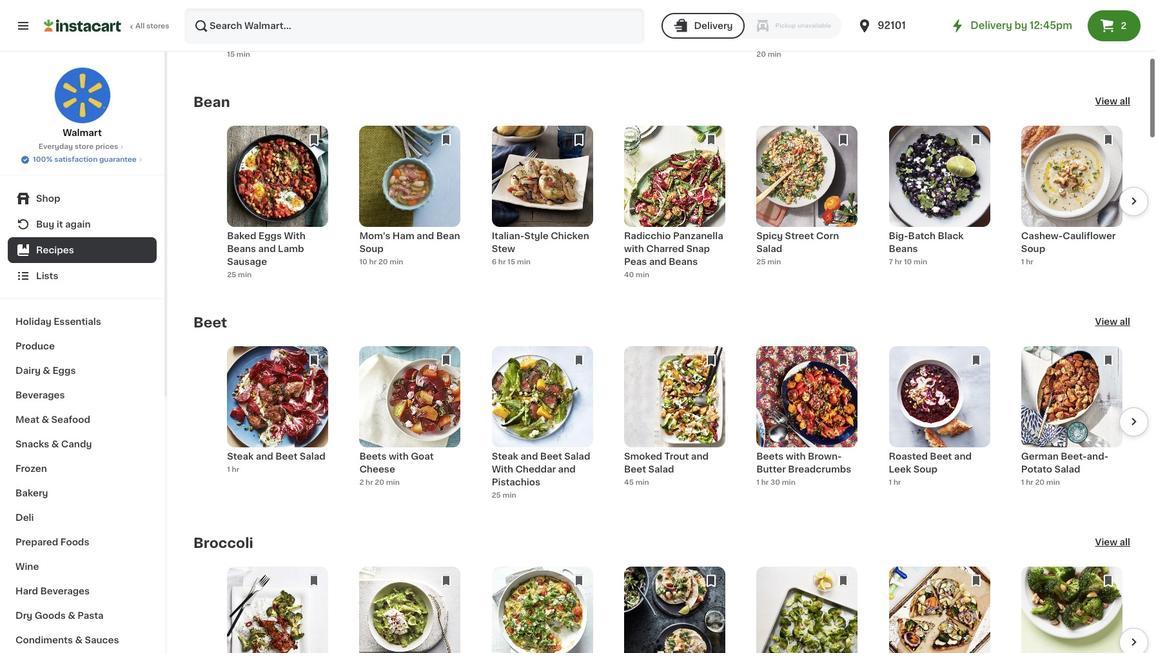 Task type: vqa. For each thing, say whether or not it's contained in the screenshot.
leftmost Accepts
no



Task type: locate. For each thing, give the bounding box(es) containing it.
min down potato at the right of page
[[1047, 478, 1061, 485]]

store
[[75, 143, 94, 150]]

25 min down spicy
[[757, 257, 781, 264]]

bean
[[194, 94, 230, 108], [437, 231, 460, 240]]

None search field
[[185, 8, 645, 44]]

eggs up lamb
[[259, 231, 282, 240]]

recipe card group
[[227, 125, 328, 283], [360, 125, 461, 283], [492, 125, 593, 283], [624, 125, 726, 283], [757, 125, 858, 283], [889, 125, 991, 283], [1022, 125, 1123, 283], [227, 345, 328, 504], [360, 345, 461, 504], [492, 345, 593, 504], [624, 345, 726, 504], [757, 345, 858, 504], [889, 345, 991, 504], [1022, 345, 1123, 504], [227, 566, 328, 653], [360, 566, 461, 653], [492, 566, 593, 653], [624, 566, 726, 653], [757, 566, 858, 653], [889, 566, 991, 653], [1022, 566, 1123, 653]]

0 horizontal spatial beets
[[360, 451, 387, 460]]

hr down the leek
[[894, 478, 902, 485]]

0 vertical spatial item carousel region
[[194, 125, 1149, 283]]

min down italian-style chicken stew
[[517, 257, 531, 264]]

1 hr down cashew- at right top
[[1022, 257, 1034, 264]]

everyday store prices
[[39, 143, 118, 150]]

1 view all from the top
[[1096, 96, 1131, 105]]

with up pistachios
[[492, 464, 514, 473]]

7
[[889, 257, 893, 264]]

shop link
[[8, 186, 157, 212]]

sprouts
[[269, 10, 306, 19]]

soup down mom's
[[360, 243, 384, 253]]

prepared foods link
[[8, 530, 157, 555]]

recipe card group containing cashew-cauliflower soup
[[1022, 125, 1123, 283]]

2 for 2
[[1121, 21, 1127, 30]]

1 horizontal spatial beans
[[669, 256, 698, 265]]

all stores link
[[44, 8, 170, 44]]

it
[[57, 220, 63, 229]]

hr down butter
[[762, 478, 769, 485]]

3 item carousel region from the top
[[194, 566, 1149, 653]]

1 horizontal spatial 25 min
[[492, 491, 517, 498]]

15 down "slaw"
[[227, 50, 235, 57]]

hr for german beet-and- potato salad
[[1026, 478, 1034, 485]]

hr right 7
[[895, 257, 903, 264]]

2 view from the top
[[1096, 316, 1118, 325]]

eggs inside baked eggs with beans and lamb sausage
[[259, 231, 282, 240]]

45 min
[[624, 478, 649, 485]]

2 view all link from the top
[[1096, 314, 1131, 330]]

1 vertical spatial bean
[[437, 231, 460, 240]]

0 vertical spatial 15
[[492, 37, 500, 44]]

roasted
[[889, 451, 928, 460]]

min right 45
[[636, 478, 649, 485]]

0 horizontal spatial delivery
[[694, 21, 733, 30]]

& right "dairy"
[[43, 366, 50, 375]]

2 horizontal spatial soup
[[1022, 243, 1046, 253]]

2 horizontal spatial steak
[[492, 451, 519, 460]]

1 down potato at the right of page
[[1022, 478, 1025, 485]]

soup inside cashew-cauliflower soup
[[1022, 243, 1046, 253]]

cheese
[[360, 464, 395, 473]]

1 vertical spatial beverages
[[40, 587, 90, 596]]

soup down cashew- at right top
[[1022, 243, 1046, 253]]

0 horizontal spatial eggs
[[52, 366, 76, 375]]

25 min for steak and beet salad with cheddar and pistachios
[[492, 491, 517, 498]]

salad inside japanese-style shrimp salad 15 min
[[527, 23, 553, 32]]

25 min down pistachios
[[492, 491, 517, 498]]

0 vertical spatial style
[[542, 10, 566, 19]]

panzanella for min
[[644, 10, 694, 19]]

25 min down "sausage" in the top of the page
[[227, 270, 252, 277]]

15 inside japanese-style shrimp salad 15 min
[[492, 37, 500, 44]]

30 inside grilled steak salad with asian dressing 1 hr 30 min
[[374, 37, 383, 44]]

hr down steak and beet salad
[[232, 465, 239, 472]]

min inside "pan-seared tilapia with grapefruit- avocado salsa 20 min"
[[768, 50, 782, 57]]

0 vertical spatial charred
[[275, 23, 313, 32]]

25 down "sausage" in the top of the page
[[227, 270, 236, 277]]

20
[[757, 50, 766, 57], [379, 257, 388, 264], [375, 478, 384, 485], [1036, 478, 1045, 485]]

3 view all from the top
[[1096, 537, 1131, 546]]

0 horizontal spatial charred
[[275, 23, 313, 32]]

walmart link
[[54, 67, 111, 139]]

min down shrimp
[[502, 37, 515, 44]]

12:45pm
[[1030, 21, 1073, 30]]

steak
[[393, 10, 419, 19], [227, 451, 254, 460], [492, 451, 519, 460]]

1 all from the top
[[1120, 96, 1131, 105]]

6
[[492, 257, 497, 264]]

brown-
[[808, 451, 842, 460]]

soup for roasted beet and leek soup
[[914, 464, 938, 473]]

beets up cheese
[[360, 451, 387, 460]]

snap
[[687, 243, 710, 253]]

1 horizontal spatial delivery
[[971, 21, 1013, 30]]

japanese-style shrimp salad 15 min
[[492, 10, 566, 44]]

beans inside baked eggs with beans and lamb sausage
[[227, 243, 256, 253]]

0 vertical spatial bean
[[194, 94, 230, 108]]

0 vertical spatial view
[[1096, 96, 1118, 105]]

2 vertical spatial 15
[[508, 257, 516, 264]]

min down asian
[[385, 37, 399, 44]]

2
[[1121, 21, 1127, 30], [360, 478, 364, 485]]

beets inside beets with brown- butter breadcrumbs
[[757, 451, 784, 460]]

prepared foods
[[15, 538, 89, 547]]

0 horizontal spatial steak
[[227, 451, 254, 460]]

min down "slaw"
[[237, 50, 250, 57]]

shop
[[36, 194, 60, 203]]

summer squash farro bowl
[[1022, 10, 1098, 32]]

20 down potato at the right of page
[[1036, 478, 1045, 485]]

everyday
[[39, 143, 73, 150]]

0 vertical spatial all
[[1120, 96, 1131, 105]]

steak and beet salad
[[227, 451, 326, 460]]

min down quesadillas
[[901, 24, 914, 31]]

10 right 7
[[904, 257, 912, 264]]

leek
[[889, 464, 912, 473]]

buy it again
[[36, 220, 91, 229]]

min down blt
[[636, 24, 650, 31]]

beets inside beets with goat cheese
[[360, 451, 387, 460]]

foods
[[60, 538, 89, 547]]

peas
[[624, 256, 647, 265]]

steak and beet salad with cheddar and pistachios
[[492, 451, 591, 486]]

cashew-cauliflower soup
[[1022, 231, 1116, 253]]

0 vertical spatial panzanella
[[644, 10, 694, 19]]

condiments
[[15, 636, 73, 645]]

hr for roasted beet and leek soup
[[894, 478, 902, 485]]

hr for beets with brown- butter breadcrumbs
[[762, 478, 769, 485]]

panzanella
[[644, 10, 694, 19], [673, 231, 724, 240]]

tilapia
[[814, 10, 844, 19]]

2 vertical spatial view all
[[1096, 537, 1131, 546]]

1 inside grilled steak salad with asian dressing 1 hr 30 min
[[360, 37, 363, 44]]

corn down "slaw"
[[227, 36, 250, 45]]

hr down cashew- at right top
[[1026, 257, 1034, 264]]

charred up the scallions
[[275, 23, 313, 32]]

1 vertical spatial 25
[[227, 270, 236, 277]]

15 down shrimp
[[492, 37, 500, 44]]

quesadillas poblano 30 min
[[889, 10, 984, 31]]

30 inside the quesadillas poblano 30 min
[[889, 24, 899, 31]]

1 horizontal spatial beets
[[757, 451, 784, 460]]

chicken
[[551, 231, 589, 240]]

view all for bean
[[1096, 96, 1131, 105]]

delivery for delivery
[[694, 21, 733, 30]]

2 hr 20 min
[[360, 478, 400, 485]]

0 vertical spatial 25 min
[[757, 257, 781, 264]]

1 horizontal spatial soup
[[914, 464, 938, 473]]

1 down steak and beet salad
[[227, 465, 230, 472]]

& inside "link"
[[68, 612, 75, 621]]

min down beets with goat cheese
[[386, 478, 400, 485]]

1 vertical spatial charred
[[647, 243, 684, 253]]

20 inside "pan-seared tilapia with grapefruit- avocado salsa 20 min"
[[757, 50, 766, 57]]

hr right 6
[[499, 257, 506, 264]]

beans inside radicchio panzanella with charred snap peas and beans
[[669, 256, 698, 265]]

0 vertical spatial 1 hr
[[1022, 257, 1034, 264]]

25 down pistachios
[[492, 491, 501, 498]]

panzanella right blt
[[644, 10, 694, 19]]

grilled steak salad with asian dressing 1 hr 30 min
[[360, 10, 451, 44]]

recipes
[[36, 246, 74, 255]]

beans for big-
[[889, 243, 918, 253]]

with inside beets with brown- butter breadcrumbs
[[786, 451, 806, 460]]

steak inside grilled steak salad with asian dressing 1 hr 30 min
[[393, 10, 419, 19]]

blt panzanella 30 min
[[624, 10, 694, 31]]

with down brussels
[[251, 23, 273, 32]]

2 horizontal spatial beans
[[889, 243, 918, 253]]

Search field
[[186, 9, 644, 43]]

goat
[[411, 451, 434, 460]]

2 vertical spatial 25 min
[[492, 491, 517, 498]]

grapefruit-
[[781, 23, 833, 32]]

panzanella up snap
[[673, 231, 724, 240]]

3 all from the top
[[1120, 537, 1131, 546]]

2 all from the top
[[1120, 316, 1131, 325]]

charred inside 'brussels sprouts slaw with charred corn and scallions 15 min'
[[275, 23, 313, 32]]

25
[[757, 257, 766, 264], [227, 270, 236, 277], [492, 491, 501, 498]]

charred down radicchio
[[647, 243, 684, 253]]

min down avocado at the top of page
[[768, 50, 782, 57]]

3 view from the top
[[1096, 537, 1118, 546]]

style inside japanese-style shrimp salad 15 min
[[542, 10, 566, 19]]

min down mom's ham and bean soup
[[390, 257, 403, 264]]

beverages inside the hard beverages link
[[40, 587, 90, 596]]

& left candy
[[51, 440, 59, 449]]

25 for baked eggs with beans and lamb sausage
[[227, 270, 236, 277]]

1 vertical spatial 15
[[227, 50, 235, 57]]

1 hr
[[1022, 257, 1034, 264], [227, 465, 239, 472], [889, 478, 902, 485]]

1 horizontal spatial 2
[[1121, 21, 1127, 30]]

with up lamb
[[284, 231, 306, 240]]

squash
[[1063, 10, 1098, 19]]

0 horizontal spatial soup
[[360, 243, 384, 253]]

item carousel region
[[194, 125, 1149, 283], [194, 345, 1149, 504], [194, 566, 1149, 653]]

recipe card group containing roasted beet and leek soup
[[889, 345, 991, 504]]

beverages inside beverages link
[[15, 391, 65, 400]]

meat & seafood link
[[8, 408, 157, 432]]

steak inside "steak and beet salad with cheddar and pistachios"
[[492, 451, 519, 460]]

item carousel region for bean
[[194, 125, 1149, 283]]

beans down big-
[[889, 243, 918, 253]]

0 horizontal spatial 25 min
[[227, 270, 252, 277]]

2 vertical spatial 1 hr
[[889, 478, 902, 485]]

0 vertical spatial 25
[[757, 257, 766, 264]]

soup inside roasted beet and leek soup
[[914, 464, 938, 473]]

recipe card group containing steak and beet salad with cheddar and pistachios
[[492, 345, 593, 504]]

1 for potato
[[1022, 478, 1025, 485]]

30 down butter
[[771, 478, 781, 485]]

20 down mom's
[[379, 257, 388, 264]]

eggs
[[259, 231, 282, 240], [52, 366, 76, 375]]

1 vertical spatial view
[[1096, 316, 1118, 325]]

1 vertical spatial 25 min
[[227, 270, 252, 277]]

with inside "pan-seared tilapia with grapefruit- avocado salsa 20 min"
[[757, 23, 778, 32]]

30 down asian
[[374, 37, 383, 44]]

2 vertical spatial view
[[1096, 537, 1118, 546]]

butter
[[757, 464, 786, 473]]

30 down quesadillas
[[889, 24, 899, 31]]

30 for quesadillas
[[889, 24, 899, 31]]

20 down cheese
[[375, 478, 384, 485]]

radicchio panzanella with charred snap peas and beans
[[624, 231, 724, 265]]

view
[[1096, 96, 1118, 105], [1096, 316, 1118, 325], [1096, 537, 1118, 546]]

2 vertical spatial view all link
[[1096, 535, 1131, 551]]

all for broccoli
[[1120, 537, 1131, 546]]

lists
[[36, 272, 58, 281]]

1 vertical spatial 2
[[360, 478, 364, 485]]

min down butter
[[782, 478, 796, 485]]

1 item carousel region from the top
[[194, 125, 1149, 283]]

summer
[[1022, 10, 1061, 19]]

with left goat
[[389, 451, 409, 460]]

with inside radicchio panzanella with charred snap peas and beans
[[624, 243, 644, 253]]

beverages down dairy & eggs
[[15, 391, 65, 400]]

recipe card group containing beets with brown- butter breadcrumbs
[[757, 345, 858, 504]]

hr for cashew-cauliflower soup
[[1026, 257, 1034, 264]]

& right meat
[[42, 415, 49, 424]]

spicy
[[757, 231, 783, 240]]

delivery down poblano
[[971, 21, 1013, 30]]

delivery
[[971, 21, 1013, 30], [694, 21, 733, 30]]

soup
[[360, 243, 384, 253], [1022, 243, 1046, 253], [914, 464, 938, 473]]

1 horizontal spatial 10
[[904, 257, 912, 264]]

30 inside blt panzanella 30 min
[[624, 24, 634, 31]]

beets for beets with brown- butter breadcrumbs
[[757, 451, 784, 460]]

0 vertical spatial view all
[[1096, 96, 1131, 105]]

1 horizontal spatial 1 hr
[[889, 478, 902, 485]]

1 down the leek
[[889, 478, 892, 485]]

1 horizontal spatial corn
[[817, 231, 839, 240]]

beans down snap
[[669, 256, 698, 265]]

2 vertical spatial 25
[[492, 491, 501, 498]]

2 horizontal spatial 1 hr
[[1022, 257, 1034, 264]]

1 hr down the leek
[[889, 478, 902, 485]]

25 min for spicy street corn salad
[[757, 257, 781, 264]]

1 view from the top
[[1096, 96, 1118, 105]]

eggs up beverages link
[[52, 366, 76, 375]]

2 horizontal spatial 15
[[508, 257, 516, 264]]

black
[[938, 231, 964, 240]]

1 hr down steak and beet salad
[[227, 465, 239, 472]]

all for beet
[[1120, 316, 1131, 325]]

1 vertical spatial 1 hr
[[227, 465, 239, 472]]

soup inside mom's ham and bean soup
[[360, 243, 384, 253]]

0 horizontal spatial 15
[[227, 50, 235, 57]]

1 horizontal spatial steak
[[393, 10, 419, 19]]

beverages link
[[8, 383, 157, 408]]

steak for steak and beet salad
[[227, 451, 254, 460]]

1 for leek
[[889, 478, 892, 485]]

corn right street
[[817, 231, 839, 240]]

recipes link
[[8, 237, 157, 263]]

& for condiments
[[75, 636, 83, 645]]

beverages up dry goods & pasta
[[40, 587, 90, 596]]

with up peas
[[624, 243, 644, 253]]

2 view all from the top
[[1096, 316, 1131, 325]]

1 vertical spatial corn
[[817, 231, 839, 240]]

style inside italian-style chicken stew
[[525, 231, 549, 240]]

recipe card group containing spicy street corn salad
[[757, 125, 858, 283]]

view all link for broccoli
[[1096, 535, 1131, 551]]

hr for mom's ham and bean soup
[[369, 257, 377, 264]]

0 horizontal spatial 10
[[360, 257, 368, 264]]

25 down spicy
[[757, 257, 766, 264]]

0 vertical spatial eggs
[[259, 231, 282, 240]]

essentials
[[54, 317, 101, 326]]

beans down baked
[[227, 243, 256, 253]]

mom's ham and bean soup
[[360, 231, 460, 253]]

panzanella inside radicchio panzanella with charred snap peas and beans
[[673, 231, 724, 240]]

& for snacks
[[51, 440, 59, 449]]

& left sauces
[[75, 636, 83, 645]]

1 beets from the left
[[360, 451, 387, 460]]

hr inside grilled steak salad with asian dressing 1 hr 30 min
[[364, 37, 372, 44]]

2 horizontal spatial 25 min
[[757, 257, 781, 264]]

0 vertical spatial beverages
[[15, 391, 65, 400]]

2 vertical spatial all
[[1120, 537, 1131, 546]]

beans inside 'big-batch black beans'
[[889, 243, 918, 253]]

dressing
[[410, 23, 451, 32]]

holiday
[[15, 317, 51, 326]]

frozen
[[15, 464, 47, 474]]

delivery inside delivery button
[[694, 21, 733, 30]]

2 horizontal spatial 25
[[757, 257, 766, 264]]

soup down roasted
[[914, 464, 938, 473]]

0 vertical spatial view all link
[[1096, 94, 1131, 109]]

beet inside smoked trout and beet salad
[[624, 464, 646, 473]]

snacks & candy
[[15, 440, 92, 449]]

0 horizontal spatial 2
[[360, 478, 364, 485]]

0 vertical spatial 2
[[1121, 21, 1127, 30]]

beets up butter
[[757, 451, 784, 460]]

asian
[[382, 23, 407, 32]]

recipe card group containing baked eggs with beans and lamb sausage
[[227, 125, 328, 283]]

steak for steak and beet salad with cheddar and pistachios
[[492, 451, 519, 460]]

0 horizontal spatial corn
[[227, 36, 250, 45]]

delivery inside delivery by 12:45pm link
[[971, 21, 1013, 30]]

recipe card group containing big-batch black beans
[[889, 125, 991, 283]]

potato
[[1022, 464, 1053, 473]]

with up breadcrumbs
[[786, 451, 806, 460]]

0 vertical spatial corn
[[227, 36, 250, 45]]

lists link
[[8, 263, 157, 289]]

item carousel region containing baked eggs with beans and lamb sausage
[[194, 125, 1149, 283]]

hr down potato at the right of page
[[1026, 478, 1034, 485]]

charred
[[275, 23, 313, 32], [647, 243, 684, 253]]

view for broccoli
[[1096, 537, 1118, 546]]

with down 'pan-'
[[757, 23, 778, 32]]

delivery right blt panzanella 30 min
[[694, 21, 733, 30]]

1 horizontal spatial charred
[[647, 243, 684, 253]]

1 horizontal spatial 25
[[492, 491, 501, 498]]

recipe card group containing italian-style chicken stew
[[492, 125, 593, 283]]

hr down grilled
[[364, 37, 372, 44]]

2 beets from the left
[[757, 451, 784, 460]]

1 vertical spatial item carousel region
[[194, 345, 1149, 504]]

0 horizontal spatial bean
[[194, 94, 230, 108]]

2 vertical spatial item carousel region
[[194, 566, 1149, 653]]

1 vertical spatial eggs
[[52, 366, 76, 375]]

15 down stew
[[508, 257, 516, 264]]

1 vertical spatial view all
[[1096, 316, 1131, 325]]

1 view all link from the top
[[1096, 94, 1131, 109]]

mom's
[[360, 231, 391, 240]]

with inside beets with goat cheese
[[389, 451, 409, 460]]

1 vertical spatial style
[[525, 231, 549, 240]]

10 down mom's
[[360, 257, 368, 264]]

0 horizontal spatial beans
[[227, 243, 256, 253]]

instacart logo image
[[44, 18, 121, 34]]

0 horizontal spatial 1 hr
[[227, 465, 239, 472]]

min right 40 on the top of the page
[[636, 270, 650, 277]]

2 inside "button"
[[1121, 21, 1127, 30]]

1 horizontal spatial bean
[[437, 231, 460, 240]]

20 down avocado at the top of page
[[757, 50, 766, 57]]

recipe card group containing mom's ham and bean soup
[[360, 125, 461, 283]]

italian-
[[492, 231, 525, 240]]

with down grilled
[[360, 23, 380, 32]]

baked eggs with beans and lamb sausage
[[227, 231, 306, 265]]

0 horizontal spatial 25
[[227, 270, 236, 277]]

ham
[[393, 231, 415, 240]]

with
[[251, 23, 273, 32], [757, 23, 778, 32], [284, 231, 306, 240], [492, 464, 514, 473]]

hr down cheese
[[366, 478, 373, 485]]

1 down butter
[[757, 478, 760, 485]]

2 item carousel region from the top
[[194, 345, 1149, 504]]

1 vertical spatial view all link
[[1096, 314, 1131, 330]]

min inside japanese-style shrimp salad 15 min
[[502, 37, 515, 44]]

all stores
[[135, 23, 169, 30]]

panzanella inside blt panzanella 30 min
[[644, 10, 694, 19]]

3 view all link from the top
[[1096, 535, 1131, 551]]

15
[[492, 37, 500, 44], [227, 50, 235, 57], [508, 257, 516, 264]]

charred inside radicchio panzanella with charred snap peas and beans
[[647, 243, 684, 253]]

1 horizontal spatial eggs
[[259, 231, 282, 240]]

corn inside 'brussels sprouts slaw with charred corn and scallions 15 min'
[[227, 36, 250, 45]]

1 vertical spatial panzanella
[[673, 231, 724, 240]]

1 horizontal spatial 15
[[492, 37, 500, 44]]

view for beet
[[1096, 316, 1118, 325]]

with inside baked eggs with beans and lamb sausage
[[284, 231, 306, 240]]

item carousel region containing steak and beet salad
[[194, 345, 1149, 504]]

& left pasta
[[68, 612, 75, 621]]

hr down mom's
[[369, 257, 377, 264]]

item carousel region for broccoli
[[194, 566, 1149, 653]]

and inside radicchio panzanella with charred snap peas and beans
[[649, 256, 667, 265]]

1 vertical spatial all
[[1120, 316, 1131, 325]]

1 down grilled
[[360, 37, 363, 44]]

25 min
[[757, 257, 781, 264], [227, 270, 252, 277], [492, 491, 517, 498]]

30 down blt
[[624, 24, 634, 31]]



Task type: describe. For each thing, give the bounding box(es) containing it.
deli
[[15, 514, 34, 523]]

beet inside roasted beet and leek soup
[[930, 451, 952, 460]]

recipe card group containing beets with goat cheese
[[360, 345, 461, 504]]

delivery for delivery by 12:45pm
[[971, 21, 1013, 30]]

sausage
[[227, 256, 267, 265]]

1 hr for cashew-cauliflower soup
[[1022, 257, 1034, 264]]

recipe card group containing smoked trout and beet salad
[[624, 345, 726, 504]]

cheddar
[[516, 464, 556, 473]]

corn inside spicy street corn salad
[[817, 231, 839, 240]]

and inside roasted beet and leek soup
[[955, 451, 972, 460]]

style for italian-
[[525, 231, 549, 240]]

20 for mom's ham and bean soup
[[379, 257, 388, 264]]

japanese-
[[492, 10, 542, 19]]

stores
[[146, 23, 169, 30]]

min down "sausage" in the top of the page
[[238, 270, 252, 277]]

recipe card group containing steak and beet salad
[[227, 345, 328, 504]]

25 for spicy street corn salad
[[757, 257, 766, 264]]

condiments & sauces link
[[8, 628, 157, 653]]

radicchio
[[624, 231, 671, 240]]

all for bean
[[1120, 96, 1131, 105]]

10 hr 20 min
[[360, 257, 403, 264]]

quesadillas
[[889, 10, 944, 19]]

soup for mom's ham and bean soup
[[360, 243, 384, 253]]

min down spicy
[[768, 257, 781, 264]]

delivery button
[[662, 13, 745, 39]]

2 for 2 hr 20 min
[[360, 478, 364, 485]]

& for meat
[[42, 415, 49, 424]]

1 10 from the left
[[360, 257, 368, 264]]

30 for blt
[[624, 24, 634, 31]]

view all link for beet
[[1096, 314, 1131, 330]]

seared
[[779, 10, 812, 19]]

with inside "steak and beet salad with cheddar and pistachios"
[[492, 464, 514, 473]]

beets for beets with goat cheese
[[360, 451, 387, 460]]

shrimp
[[492, 23, 525, 32]]

deli link
[[8, 506, 157, 530]]

dairy
[[15, 366, 41, 375]]

hr for italian-style chicken stew
[[499, 257, 506, 264]]

dry
[[15, 612, 32, 621]]

pasta
[[78, 612, 104, 621]]

all
[[135, 23, 145, 30]]

dairy & eggs
[[15, 366, 76, 375]]

bakery
[[15, 489, 48, 498]]

100%
[[33, 156, 53, 163]]

hr for steak and beet salad
[[232, 465, 239, 472]]

baked
[[227, 231, 256, 240]]

wine
[[15, 563, 39, 572]]

recipe card group containing radicchio panzanella with charred snap peas and beans
[[624, 125, 726, 283]]

and inside 'brussels sprouts slaw with charred corn and scallions 15 min'
[[252, 36, 270, 45]]

with inside 'brussels sprouts slaw with charred corn and scallions 15 min'
[[251, 23, 273, 32]]

poblano
[[946, 10, 984, 19]]

hard
[[15, 587, 38, 596]]

hr for big-batch black beans
[[895, 257, 903, 264]]

salad inside german beet-and- potato salad
[[1055, 464, 1081, 473]]

recipe card group containing german beet-and- potato salad
[[1022, 345, 1123, 504]]

dairy & eggs link
[[8, 359, 157, 383]]

lamb
[[278, 243, 304, 253]]

45
[[624, 478, 634, 485]]

min inside the quesadillas poblano 30 min
[[901, 24, 914, 31]]

bakery link
[[8, 481, 157, 506]]

min inside grilled steak salad with asian dressing 1 hr 30 min
[[385, 37, 399, 44]]

100% satisfaction guarantee button
[[20, 152, 144, 165]]

beans for baked
[[227, 243, 256, 253]]

walmart logo image
[[54, 67, 111, 124]]

1 hr for steak and beet salad
[[227, 465, 239, 472]]

walmart
[[63, 128, 102, 137]]

service type group
[[662, 13, 842, 39]]

snacks & candy link
[[8, 432, 157, 457]]

brussels sprouts slaw with charred corn and scallions 15 min
[[227, 10, 314, 57]]

trout
[[665, 451, 689, 460]]

min inside 'brussels sprouts slaw with charred corn and scallions 15 min'
[[237, 50, 250, 57]]

& for dairy
[[43, 366, 50, 375]]

beet inside "steak and beet salad with cheddar and pistachios"
[[540, 451, 562, 460]]

1 down cashew- at right top
[[1022, 257, 1025, 264]]

salad inside spicy street corn salad
[[757, 243, 783, 253]]

with inside grilled steak salad with asian dressing 1 hr 30 min
[[360, 23, 380, 32]]

salad inside "steak and beet salad with cheddar and pistachios"
[[565, 451, 591, 460]]

hr for beets with goat cheese
[[366, 478, 373, 485]]

20 for german beet-and- potato salad
[[1036, 478, 1045, 485]]

delivery by 12:45pm link
[[950, 18, 1073, 34]]

15 inside 'brussels sprouts slaw with charred corn and scallions 15 min'
[[227, 50, 235, 57]]

blt
[[624, 10, 642, 19]]

produce
[[15, 342, 55, 351]]

min down pistachios
[[503, 491, 517, 498]]

everyday store prices link
[[39, 142, 126, 152]]

scallions
[[272, 36, 314, 45]]

farro
[[1022, 23, 1046, 32]]

hard beverages link
[[8, 579, 157, 604]]

meat
[[15, 415, 39, 424]]

grilled
[[360, 10, 391, 19]]

stew
[[492, 243, 515, 253]]

and inside mom's ham and bean soup
[[417, 231, 434, 240]]

92101
[[878, 21, 906, 30]]

and inside smoked trout and beet salad
[[691, 451, 709, 460]]

seafood
[[51, 415, 90, 424]]

40
[[624, 270, 634, 277]]

holiday essentials
[[15, 317, 101, 326]]

view all for broccoli
[[1096, 537, 1131, 546]]

25 for steak and beet salad with cheddar and pistachios
[[492, 491, 501, 498]]

pistachios
[[492, 477, 541, 486]]

delivery by 12:45pm
[[971, 21, 1073, 30]]

7 hr 10 min
[[889, 257, 928, 264]]

1 hr 20 min
[[1022, 478, 1061, 485]]

25 min for baked eggs with beans and lamb sausage
[[227, 270, 252, 277]]

smoked trout and beet salad
[[624, 451, 709, 473]]

wine link
[[8, 555, 157, 579]]

hard beverages
[[15, 587, 90, 596]]

italian-style chicken stew
[[492, 231, 589, 253]]

pan-seared tilapia with grapefruit- avocado salsa 20 min
[[757, 10, 844, 57]]

view all for beet
[[1096, 316, 1131, 325]]

1 for salad
[[227, 465, 230, 472]]

salad inside grilled steak salad with asian dressing 1 hr 30 min
[[421, 10, 447, 19]]

style for japanese-
[[542, 10, 566, 19]]

satisfaction
[[54, 156, 98, 163]]

snacks
[[15, 440, 49, 449]]

frozen link
[[8, 457, 157, 481]]

summer squash farro bowl link
[[1022, 0, 1123, 63]]

cashew-
[[1022, 231, 1063, 240]]

1 hr for roasted beet and leek soup
[[889, 478, 902, 485]]

brussels
[[227, 10, 267, 19]]

bean inside mom's ham and bean soup
[[437, 231, 460, 240]]

by
[[1015, 21, 1028, 30]]

pan-
[[757, 10, 779, 19]]

salad inside smoked trout and beet salad
[[649, 464, 675, 473]]

dry goods & pasta
[[15, 612, 104, 621]]

view for bean
[[1096, 96, 1118, 105]]

prices
[[95, 143, 118, 150]]

30 for 1
[[771, 478, 781, 485]]

again
[[65, 220, 91, 229]]

20 for beets with goat cheese
[[375, 478, 384, 485]]

min inside blt panzanella 30 min
[[636, 24, 650, 31]]

2 button
[[1088, 10, 1141, 41]]

panzanella for charred
[[673, 231, 724, 240]]

batch
[[909, 231, 936, 240]]

breadcrumbs
[[789, 464, 852, 473]]

40 min
[[624, 270, 650, 277]]

sauces
[[85, 636, 119, 645]]

min down 'big-batch black beans'
[[914, 257, 928, 264]]

2 10 from the left
[[904, 257, 912, 264]]

condiments & sauces
[[15, 636, 119, 645]]

view all link for bean
[[1096, 94, 1131, 109]]

and inside baked eggs with beans and lamb sausage
[[258, 243, 276, 253]]

item carousel region for beet
[[194, 345, 1149, 504]]

1 for butter
[[757, 478, 760, 485]]



